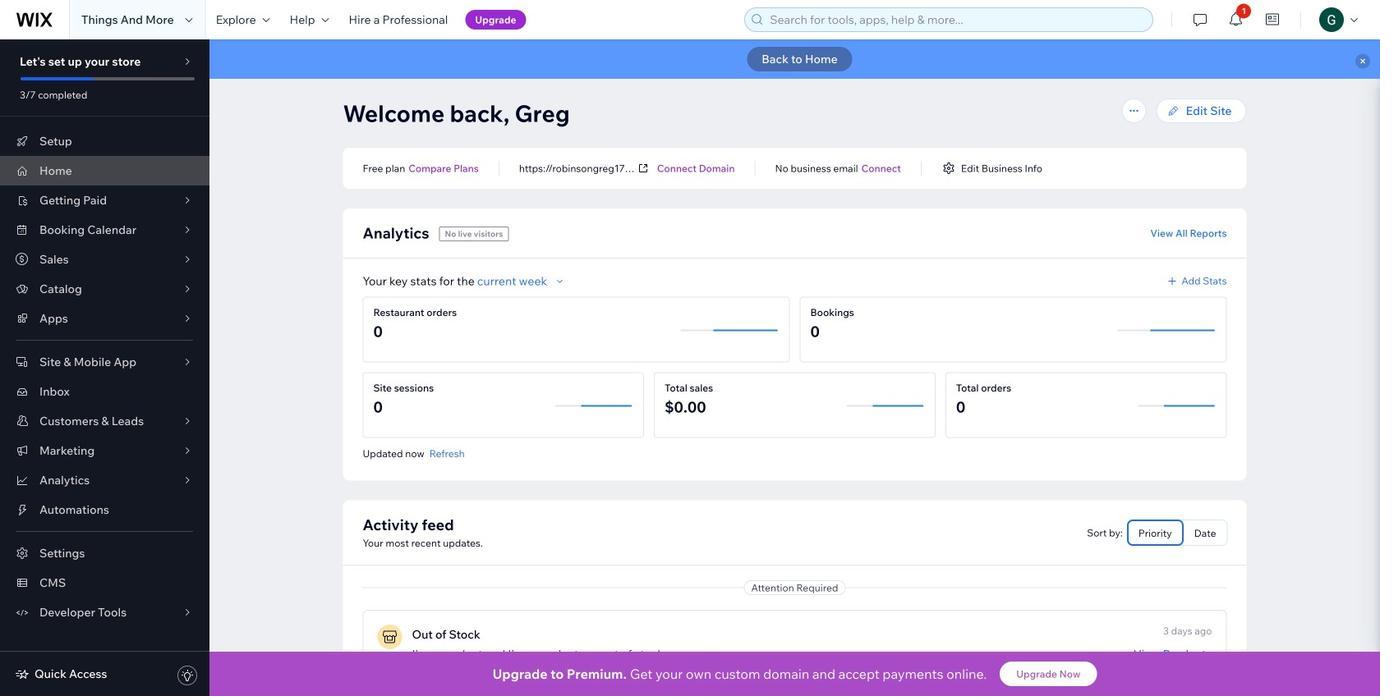 Task type: locate. For each thing, give the bounding box(es) containing it.
alert
[[210, 39, 1381, 79]]

sidebar element
[[0, 39, 210, 697]]



Task type: vqa. For each thing, say whether or not it's contained in the screenshot.
Upgrade within the button
no



Task type: describe. For each thing, give the bounding box(es) containing it.
Search for tools, apps, help & more... field
[[765, 8, 1148, 31]]



